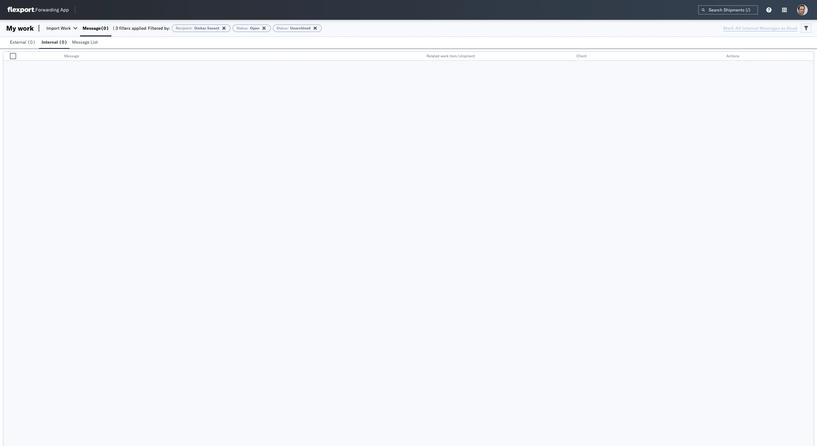 Task type: vqa. For each thing, say whether or not it's contained in the screenshot.
Save button at bottom
no



Task type: locate. For each thing, give the bounding box(es) containing it.
recipient
[[176, 26, 192, 30]]

external (0)
[[10, 39, 35, 45]]

resize handle column header for related work item/shipment
[[566, 52, 574, 61]]

recipient : omkar savant
[[176, 26, 219, 30]]

by:
[[164, 25, 170, 31]]

1 horizontal spatial :
[[247, 26, 249, 30]]

message
[[83, 25, 101, 31], [72, 39, 89, 45], [64, 54, 79, 58]]

2 vertical spatial message
[[64, 54, 79, 58]]

actions
[[727, 54, 739, 58]]

: left 'open' on the left top
[[247, 26, 249, 30]]

0 horizontal spatial (0)
[[27, 39, 35, 45]]

message left the list on the top left
[[72, 39, 89, 45]]

resize handle column header
[[41, 52, 49, 61], [416, 52, 424, 61], [566, 52, 574, 61], [716, 52, 724, 61], [806, 52, 814, 61]]

2 horizontal spatial :
[[288, 26, 289, 30]]

related
[[427, 54, 440, 58]]

forwarding app link
[[7, 7, 69, 13]]

status
[[236, 26, 247, 30], [277, 26, 288, 30]]

flexport. image
[[7, 7, 35, 13]]

0 vertical spatial message
[[83, 25, 101, 31]]

work right related
[[441, 54, 449, 58]]

status for status : unarchived
[[277, 26, 288, 30]]

status left 'open' on the left top
[[236, 26, 247, 30]]

2 horizontal spatial (0)
[[101, 25, 109, 31]]

resize handle column header for actions
[[806, 52, 814, 61]]

2 resize handle column header from the left
[[416, 52, 424, 61]]

5 resize handle column header from the left
[[806, 52, 814, 61]]

1 horizontal spatial (0)
[[59, 39, 67, 45]]

4 resize handle column header from the left
[[716, 52, 724, 61]]

resize handle column header for client
[[716, 52, 724, 61]]

item/shipment
[[450, 54, 475, 58]]

2 status from the left
[[277, 26, 288, 30]]

0 horizontal spatial status
[[236, 26, 247, 30]]

: left the unarchived
[[288, 26, 289, 30]]

(0) inside button
[[59, 39, 67, 45]]

(0) right external at the left top
[[27, 39, 35, 45]]

(0)
[[101, 25, 109, 31], [27, 39, 35, 45], [59, 39, 67, 45]]

0 horizontal spatial :
[[192, 26, 193, 30]]

(0) inside button
[[27, 39, 35, 45]]

1 horizontal spatial status
[[277, 26, 288, 30]]

3 resize handle column header from the left
[[566, 52, 574, 61]]

|
[[113, 25, 114, 31]]

message for (0)
[[83, 25, 101, 31]]

(0) right internal in the top of the page
[[59, 39, 67, 45]]

: left omkar at the left top of the page
[[192, 26, 193, 30]]

work
[[18, 24, 34, 33], [441, 54, 449, 58]]

1 vertical spatial message
[[72, 39, 89, 45]]

status for status : open
[[236, 26, 247, 30]]

: for omkar savant
[[192, 26, 193, 30]]

:
[[192, 26, 193, 30], [247, 26, 249, 30], [288, 26, 289, 30]]

2 : from the left
[[247, 26, 249, 30]]

open
[[250, 26, 260, 30]]

message up the list on the top left
[[83, 25, 101, 31]]

1 vertical spatial work
[[441, 54, 449, 58]]

message inside button
[[72, 39, 89, 45]]

status : unarchived
[[277, 26, 311, 30]]

work
[[61, 25, 71, 31]]

filtered
[[148, 25, 163, 31]]

1 : from the left
[[192, 26, 193, 30]]

1 status from the left
[[236, 26, 247, 30]]

3 : from the left
[[288, 26, 289, 30]]

None checkbox
[[10, 53, 16, 59]]

external (0) button
[[7, 37, 39, 49]]

0 vertical spatial work
[[18, 24, 34, 33]]

work up external (0)
[[18, 24, 34, 33]]

import
[[46, 25, 60, 31]]

forwarding
[[35, 7, 59, 13]]

0 horizontal spatial work
[[18, 24, 34, 33]]

message down message list
[[64, 54, 79, 58]]

internal
[[42, 39, 58, 45]]

applied
[[132, 25, 146, 31]]

(0) left | in the left top of the page
[[101, 25, 109, 31]]

external
[[10, 39, 26, 45]]

status left the unarchived
[[277, 26, 288, 30]]

1 horizontal spatial work
[[441, 54, 449, 58]]



Task type: describe. For each thing, give the bounding box(es) containing it.
status : open
[[236, 26, 260, 30]]

my
[[6, 24, 16, 33]]

client
[[577, 54, 587, 58]]

3
[[115, 25, 118, 31]]

unarchived
[[290, 26, 311, 30]]

import work button
[[46, 25, 71, 31]]

(0) for external (0)
[[27, 39, 35, 45]]

related work item/shipment
[[427, 54, 475, 58]]

: for open
[[247, 26, 249, 30]]

savant
[[207, 26, 219, 30]]

work for related
[[441, 54, 449, 58]]

app
[[60, 7, 69, 13]]

forwarding app
[[35, 7, 69, 13]]

omkar
[[194, 26, 206, 30]]

list
[[91, 39, 98, 45]]

message list
[[72, 39, 98, 45]]

| 3 filters applied filtered by:
[[113, 25, 170, 31]]

filters
[[119, 25, 131, 31]]

internal (0) button
[[39, 37, 70, 49]]

(0) for message (0)
[[101, 25, 109, 31]]

(0) for internal (0)
[[59, 39, 67, 45]]

message (0)
[[83, 25, 109, 31]]

1 resize handle column header from the left
[[41, 52, 49, 61]]

message list button
[[70, 37, 101, 49]]

message for list
[[72, 39, 89, 45]]

internal (0)
[[42, 39, 67, 45]]

import work
[[46, 25, 71, 31]]

work for my
[[18, 24, 34, 33]]

resize handle column header for message
[[416, 52, 424, 61]]

Search Shipments (/) text field
[[698, 5, 758, 15]]

my work
[[6, 24, 34, 33]]

: for unarchived
[[288, 26, 289, 30]]



